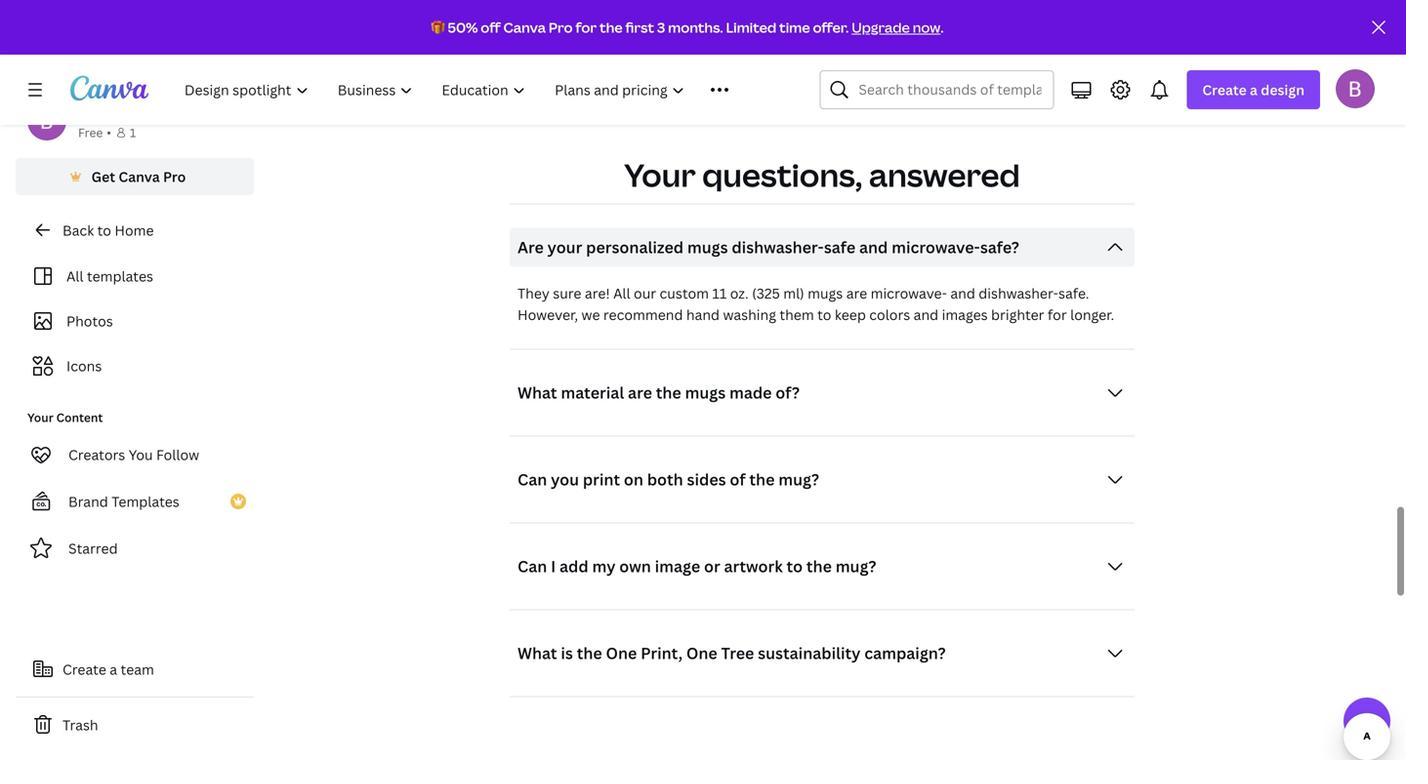 Task type: locate. For each thing, give the bounding box(es) containing it.
can you print on both sides of the mug? button
[[510, 461, 1135, 500]]

1 vertical spatial canva
[[119, 167, 160, 186]]

create for create a design
[[1203, 81, 1247, 99]]

0 horizontal spatial a
[[110, 661, 117, 679]]

1 horizontal spatial mug?
[[836, 556, 876, 577]]

a left design
[[1250, 81, 1258, 99]]

can
[[518, 469, 547, 490], [518, 556, 547, 577]]

to inside back to home link
[[97, 221, 111, 240]]

a
[[1250, 81, 1258, 99], [110, 661, 117, 679]]

1 vertical spatial dishwasher-
[[979, 284, 1059, 303]]

0 horizontal spatial canva
[[119, 167, 160, 186]]

the right material
[[656, 382, 681, 403]]

or
[[704, 556, 720, 577]]

can inside dropdown button
[[518, 556, 547, 577]]

the right the of
[[749, 469, 775, 490]]

for
[[576, 18, 597, 37], [1048, 306, 1067, 324]]

canva
[[503, 18, 546, 37], [119, 167, 160, 186]]

all left the templates
[[66, 267, 84, 286]]

0 vertical spatial to
[[97, 221, 111, 240]]

to right artwork
[[787, 556, 803, 577]]

what inside dropdown button
[[518, 382, 557, 403]]

upgrade now button
[[852, 18, 941, 37]]

sustainability
[[758, 643, 861, 664]]

what is the one print, one tree sustainability campaign? button
[[510, 634, 1135, 673]]

safe?
[[980, 237, 1019, 258]]

washing
[[723, 306, 776, 324]]

what left material
[[518, 382, 557, 403]]

your
[[624, 154, 696, 196], [27, 410, 53, 426]]

0 horizontal spatial one
[[606, 643, 637, 664]]

your for your content
[[27, 410, 53, 426]]

1 vertical spatial to
[[818, 306, 831, 324]]

and right colors on the top right
[[914, 306, 939, 324]]

canva right get
[[119, 167, 160, 186]]

what is the one print, one tree sustainability campaign?
[[518, 643, 946, 664]]

dishwasher- up (325
[[732, 237, 824, 258]]

create a design
[[1203, 81, 1305, 99]]

a inside dropdown button
[[1250, 81, 1258, 99]]

mugs up 11
[[687, 237, 728, 258]]

0 vertical spatial mugs
[[687, 237, 728, 258]]

what for what material are the mugs made of?
[[518, 382, 557, 403]]

material
[[561, 382, 624, 403]]

2 vertical spatial to
[[787, 556, 803, 577]]

hand
[[686, 306, 720, 324]]

what material are the mugs made of? button
[[510, 374, 1135, 413]]

microwave- down answered
[[892, 237, 980, 258]]

0 vertical spatial a
[[1250, 81, 1258, 99]]

1 vertical spatial a
[[110, 661, 117, 679]]

0 vertical spatial and
[[859, 237, 888, 258]]

a for design
[[1250, 81, 1258, 99]]

can i add my own image or artwork to the mug? button
[[510, 547, 1135, 587]]

can inside 'dropdown button'
[[518, 469, 547, 490]]

what
[[518, 382, 557, 403], [518, 643, 557, 664]]

pro right off
[[549, 18, 573, 37]]

1 vertical spatial mugs
[[808, 284, 843, 303]]

microwave- up colors on the top right
[[871, 284, 947, 303]]

0 horizontal spatial create
[[63, 661, 106, 679]]

dishwasher- inside they sure are! all our custom 11 oz. (325 ml) mugs are microwave- and dishwasher-safe. however, we recommend hand washing them to keep colors and images brighter for longer.
[[979, 284, 1059, 303]]

1 vertical spatial and
[[951, 284, 975, 303]]

None search field
[[820, 70, 1054, 109]]

images
[[942, 306, 988, 324]]

1 vertical spatial are
[[628, 382, 652, 403]]

and
[[859, 237, 888, 258], [951, 284, 975, 303], [914, 306, 939, 324]]

1 vertical spatial microwave-
[[871, 284, 947, 303]]

1 horizontal spatial to
[[787, 556, 803, 577]]

1 horizontal spatial create
[[1203, 81, 1247, 99]]

create inside dropdown button
[[1203, 81, 1247, 99]]

brand templates link
[[16, 482, 254, 521]]

to inside can i add my own image or artwork to the mug? dropdown button
[[787, 556, 803, 577]]

back to home
[[63, 221, 154, 240]]

brighter
[[991, 306, 1044, 324]]

the
[[600, 18, 623, 37], [656, 382, 681, 403], [749, 469, 775, 490], [807, 556, 832, 577], [577, 643, 602, 664]]

mugs left made
[[685, 382, 726, 403]]

0 vertical spatial dishwasher-
[[732, 237, 824, 258]]

brand templates
[[68, 493, 179, 511]]

1 horizontal spatial for
[[1048, 306, 1067, 324]]

1 vertical spatial what
[[518, 643, 557, 664]]

2 what from the top
[[518, 643, 557, 664]]

photos link
[[27, 303, 242, 340]]

free
[[78, 125, 103, 141]]

and inside dropdown button
[[859, 237, 888, 258]]

can left the you
[[518, 469, 547, 490]]

back to home link
[[16, 211, 254, 250]]

2 one from the left
[[686, 643, 718, 664]]

print,
[[641, 643, 683, 664]]

1 horizontal spatial one
[[686, 643, 718, 664]]

are right material
[[628, 382, 652, 403]]

canva right off
[[503, 18, 546, 37]]

are up keep
[[846, 284, 867, 303]]

0 horizontal spatial and
[[859, 237, 888, 258]]

creators you follow link
[[16, 436, 254, 475]]

all left the our
[[613, 284, 630, 303]]

one left print,
[[606, 643, 637, 664]]

mug? down can you print on both sides of the mug? 'dropdown button' on the bottom
[[836, 556, 876, 577]]

0 horizontal spatial dishwasher-
[[732, 237, 824, 258]]

artwork
[[724, 556, 783, 577]]

0 vertical spatial what
[[518, 382, 557, 403]]

0 vertical spatial your
[[624, 154, 696, 196]]

1 vertical spatial your
[[27, 410, 53, 426]]

questions,
[[702, 154, 863, 196]]

mug? right the of
[[779, 469, 819, 490]]

dishwasher- inside dropdown button
[[732, 237, 824, 258]]

0 horizontal spatial pro
[[163, 167, 186, 186]]

1 horizontal spatial all
[[613, 284, 630, 303]]

one left tree
[[686, 643, 718, 664]]

🎁
[[431, 18, 445, 37]]

all
[[66, 267, 84, 286], [613, 284, 630, 303]]

create left the team
[[63, 661, 106, 679]]

microwave-
[[892, 237, 980, 258], [871, 284, 947, 303]]

the inside 'dropdown button'
[[749, 469, 775, 490]]

mugs
[[687, 237, 728, 258], [808, 284, 843, 303], [685, 382, 726, 403]]

pro inside get canva pro button
[[163, 167, 186, 186]]

create left design
[[1203, 81, 1247, 99]]

1 vertical spatial mug?
[[836, 556, 876, 577]]

trash link
[[16, 706, 254, 745]]

mugs inside dropdown button
[[687, 237, 728, 258]]

to right back
[[97, 221, 111, 240]]

can left "i"
[[518, 556, 547, 577]]

1 what from the top
[[518, 382, 557, 403]]

they sure are! all our custom 11 oz. (325 ml) mugs are microwave- and dishwasher-safe. however, we recommend hand washing them to keep colors and images brighter for longer.
[[518, 284, 1114, 324]]

all templates link
[[27, 258, 242, 295]]

2 vertical spatial and
[[914, 306, 939, 324]]

create
[[1203, 81, 1247, 99], [63, 661, 106, 679]]

top level navigation element
[[172, 70, 773, 109], [172, 70, 773, 109]]

a inside "button"
[[110, 661, 117, 679]]

for down safe. at the top right of page
[[1048, 306, 1067, 324]]

custom
[[660, 284, 709, 303]]

1 horizontal spatial your
[[624, 154, 696, 196]]

however,
[[518, 306, 578, 324]]

team
[[121, 661, 154, 679]]

are!
[[585, 284, 610, 303]]

1 horizontal spatial and
[[914, 306, 939, 324]]

0 vertical spatial microwave-
[[892, 237, 980, 258]]

for inside they sure are! all our custom 11 oz. (325 ml) mugs are microwave- and dishwasher-safe. however, we recommend hand washing them to keep colors and images brighter for longer.
[[1048, 306, 1067, 324]]

what left is
[[518, 643, 557, 664]]

the right is
[[577, 643, 602, 664]]

for left first
[[576, 18, 597, 37]]

mug? inside dropdown button
[[836, 556, 876, 577]]

1 horizontal spatial pro
[[549, 18, 573, 37]]

0 horizontal spatial are
[[628, 382, 652, 403]]

dishwasher- up brighter
[[979, 284, 1059, 303]]

1 horizontal spatial dishwasher-
[[979, 284, 1059, 303]]

are inside dropdown button
[[628, 382, 652, 403]]

what material are the mugs made of?
[[518, 382, 800, 403]]

create inside "button"
[[63, 661, 106, 679]]

1 horizontal spatial canva
[[503, 18, 546, 37]]

them
[[780, 306, 814, 324]]

0 vertical spatial can
[[518, 469, 547, 490]]

one
[[606, 643, 637, 664], [686, 643, 718, 664]]

your left content
[[27, 410, 53, 426]]

2 vertical spatial mugs
[[685, 382, 726, 403]]

safe.
[[1059, 284, 1089, 303]]

microwave- inside dropdown button
[[892, 237, 980, 258]]

1 vertical spatial for
[[1048, 306, 1067, 324]]

mug?
[[779, 469, 819, 490], [836, 556, 876, 577]]

dishwasher-
[[732, 237, 824, 258], [979, 284, 1059, 303]]

get
[[91, 167, 115, 186]]

1 can from the top
[[518, 469, 547, 490]]

2 horizontal spatial to
[[818, 306, 831, 324]]

1 vertical spatial pro
[[163, 167, 186, 186]]

your up personalized
[[624, 154, 696, 196]]

templates
[[87, 267, 153, 286]]

0 horizontal spatial to
[[97, 221, 111, 240]]

0 horizontal spatial mug?
[[779, 469, 819, 490]]

and right safe
[[859, 237, 888, 258]]

get canva pro button
[[16, 158, 254, 195]]

trash
[[63, 716, 98, 735]]

0 horizontal spatial your
[[27, 410, 53, 426]]

of
[[730, 469, 746, 490]]

0 vertical spatial are
[[846, 284, 867, 303]]

mugs inside dropdown button
[[685, 382, 726, 403]]

design
[[1261, 81, 1305, 99]]

recommend
[[603, 306, 683, 324]]

what inside dropdown button
[[518, 643, 557, 664]]

microwave- inside they sure are! all our custom 11 oz. (325 ml) mugs are microwave- and dishwasher-safe. however, we recommend hand washing them to keep colors and images brighter for longer.
[[871, 284, 947, 303]]

and up images
[[951, 284, 975, 303]]

mugs right ml)
[[808, 284, 843, 303]]

to left keep
[[818, 306, 831, 324]]

all inside they sure are! all our custom 11 oz. (325 ml) mugs are microwave- and dishwasher-safe. however, we recommend hand washing them to keep colors and images brighter for longer.
[[613, 284, 630, 303]]

1 vertical spatial can
[[518, 556, 547, 577]]

1 horizontal spatial are
[[846, 284, 867, 303]]

2 can from the top
[[518, 556, 547, 577]]

what for what is the one print, one tree sustainability campaign?
[[518, 643, 557, 664]]

1 horizontal spatial a
[[1250, 81, 1258, 99]]

0 vertical spatial create
[[1203, 81, 1247, 99]]

a left the team
[[110, 661, 117, 679]]

0 vertical spatial for
[[576, 18, 597, 37]]

0 vertical spatial mug?
[[779, 469, 819, 490]]

campaign?
[[864, 643, 946, 664]]

1 vertical spatial create
[[63, 661, 106, 679]]

pro up back to home link
[[163, 167, 186, 186]]

to
[[97, 221, 111, 240], [818, 306, 831, 324], [787, 556, 803, 577]]

i
[[551, 556, 556, 577]]



Task type: vqa. For each thing, say whether or not it's contained in the screenshot.
longer.
yes



Task type: describe. For each thing, give the bounding box(es) containing it.
free •
[[78, 125, 111, 141]]

get canva pro
[[91, 167, 186, 186]]

your content
[[27, 410, 103, 426]]

starred
[[68, 540, 118, 558]]

both
[[647, 469, 683, 490]]

the inside dropdown button
[[656, 382, 681, 403]]

canva inside button
[[119, 167, 160, 186]]

0 vertical spatial pro
[[549, 18, 573, 37]]

the left first
[[600, 18, 623, 37]]

2 horizontal spatial and
[[951, 284, 975, 303]]

on
[[624, 469, 643, 490]]

content
[[56, 410, 103, 426]]

can for can i add my own image or artwork to the mug?
[[518, 556, 547, 577]]

time
[[779, 18, 810, 37]]

1 one from the left
[[606, 643, 637, 664]]

keep
[[835, 306, 866, 324]]

tree
[[721, 643, 754, 664]]

your for your questions, answered
[[624, 154, 696, 196]]

ml)
[[783, 284, 804, 303]]

are your personalized mugs dishwasher-safe and microwave-safe? button
[[510, 228, 1135, 267]]

the right artwork
[[807, 556, 832, 577]]

0 horizontal spatial for
[[576, 18, 597, 37]]

can you print on both sides of the mug?
[[518, 469, 819, 490]]

of?
[[776, 382, 800, 403]]

colors
[[869, 306, 910, 324]]

1
[[130, 125, 136, 141]]

your
[[548, 237, 582, 258]]

to inside they sure are! all our custom 11 oz. (325 ml) mugs are microwave- and dishwasher-safe. however, we recommend hand washing them to keep colors and images brighter for longer.
[[818, 306, 831, 324]]

brand
[[68, 493, 108, 511]]

upgrade
[[852, 18, 910, 37]]

create a team button
[[16, 650, 254, 689]]

follow
[[156, 446, 199, 464]]

🎁 50% off canva pro for the first 3 months. limited time offer. upgrade now .
[[431, 18, 944, 37]]

creators
[[68, 446, 125, 464]]

first
[[625, 18, 654, 37]]

back
[[63, 221, 94, 240]]

mug? inside 'dropdown button'
[[779, 469, 819, 490]]

creators you follow
[[68, 446, 199, 464]]

safe
[[824, 237, 856, 258]]

photos
[[66, 312, 113, 331]]

they
[[518, 284, 550, 303]]

can for can you print on both sides of the mug?
[[518, 469, 547, 490]]

starred link
[[16, 529, 254, 568]]

mugs inside they sure are! all our custom 11 oz. (325 ml) mugs are microwave- and dishwasher-safe. however, we recommend hand washing them to keep colors and images brighter for longer.
[[808, 284, 843, 303]]

.
[[941, 18, 944, 37]]

a for team
[[110, 661, 117, 679]]

print
[[583, 469, 620, 490]]

are
[[518, 237, 544, 258]]

made
[[729, 382, 772, 403]]

3
[[657, 18, 665, 37]]

home
[[115, 221, 154, 240]]

off
[[481, 18, 501, 37]]

months.
[[668, 18, 723, 37]]

templates
[[112, 493, 179, 511]]

oz.
[[730, 284, 749, 303]]

own
[[619, 556, 651, 577]]

offer.
[[813, 18, 849, 37]]

is
[[561, 643, 573, 664]]

50%
[[448, 18, 478, 37]]

are inside they sure are! all our custom 11 oz. (325 ml) mugs are microwave- and dishwasher-safe. however, we recommend hand washing them to keep colors and images brighter for longer.
[[846, 284, 867, 303]]

create a design button
[[1187, 70, 1320, 109]]

add
[[560, 556, 589, 577]]

how to design and order your custom mug image
[[809, 0, 1406, 56]]

you
[[551, 469, 579, 490]]

limited
[[726, 18, 777, 37]]

my
[[592, 556, 616, 577]]

answered
[[869, 154, 1020, 196]]

icons link
[[27, 348, 242, 385]]

longer.
[[1070, 306, 1114, 324]]

icons
[[66, 357, 102, 375]]

your questions, answered
[[624, 154, 1020, 196]]

•
[[107, 125, 111, 141]]

personalized
[[586, 237, 684, 258]]

Search search field
[[859, 71, 1041, 108]]

create a team
[[63, 661, 154, 679]]

bob builder image
[[1336, 69, 1375, 108]]

0 vertical spatial canva
[[503, 18, 546, 37]]

sides
[[687, 469, 726, 490]]

11
[[712, 284, 727, 303]]

0 horizontal spatial all
[[66, 267, 84, 286]]

our
[[634, 284, 656, 303]]

create for create a team
[[63, 661, 106, 679]]

we
[[582, 306, 600, 324]]

can i add my own image or artwork to the mug?
[[518, 556, 876, 577]]

(325
[[752, 284, 780, 303]]

now
[[913, 18, 941, 37]]

all templates
[[66, 267, 153, 286]]



